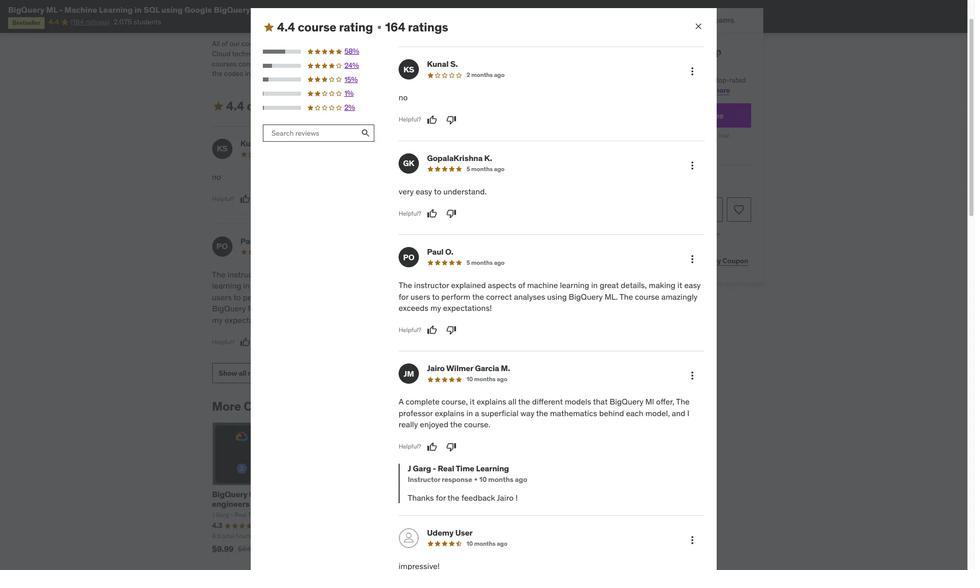 Task type: describe. For each thing, give the bounding box(es) containing it.
additional actions for review by gopalakrishna k. image
[[686, 159, 698, 172]]

thanks
[[408, 493, 434, 503]]

11,000+
[[669, 76, 694, 85]]

courses up 'technologies'
[[242, 39, 266, 48]]

j garg - real time learning instructor response • 10 months ago
[[408, 463, 527, 484]]

way for mark review by gopalakrishna k. as helpful image
[[483, 292, 497, 302]]

| for beam
[[507, 489, 510, 499]]

big inside all of our courses are made keeping in mind the real-time implementation of big data, machine learning and cloud technologies in live projects. we make courses which majorly consist of hands-on & practicals. all our courses contain a detailed knowledge of a technology from scratch to advance level. course's lectures explain the codes in such a way that even a non-technical person can understand.
[[455, 39, 466, 48]]

amazingly for mark review by gopalakrishna k. as helpful image
[[305, 303, 341, 314]]

to inside apache beam | a hands-on course to build big data pipelines
[[481, 499, 489, 509]]

enjoyed for mark review by gopalakrishna k. as helpful icon
[[420, 419, 448, 430]]

explain
[[537, 59, 559, 68]]

1 vertical spatial mark review by paul o. as helpful image
[[240, 337, 250, 347]]

- right by
[[347, 399, 352, 414]]

correct for mark review by gopalakrishna k. as helpful icon
[[486, 292, 512, 302]]

gopalakrishna k. for mark review by gopalakrishna k. as helpful image
[[426, 138, 491, 148]]

explained for mark review by gopalakrishna k. as helpful icon
[[451, 280, 486, 290]]

expectations! for mark review by gopalakrishna k. as helpful image
[[225, 315, 273, 325]]

keeping
[[299, 39, 325, 48]]

model, for mark review by gopalakrishna k. as helpful image
[[444, 303, 468, 314]]

0 vertical spatial jairo
[[427, 363, 445, 373]]

and for mark review by gopalakrishna k. as helpful image
[[470, 303, 484, 314]]

subscribe to udemy's top courses
[[603, 46, 721, 71]]

course inside apache flink | a real time & hands-on course on flink j garg - real time learning
[[373, 499, 398, 509]]

coupon
[[722, 256, 748, 265]]

using for mark review by gopalakrishna k. as helpful icon
[[547, 292, 567, 302]]

perform for mark review by gopalakrishna k. as helpful icon
[[441, 292, 470, 302]]

on inside apache beam | a hands-on course to build big data pipelines
[[545, 489, 556, 499]]

0 horizontal spatial o.
[[259, 236, 267, 246]]

total inside 8.5 total hours $9.99 $84.99
[[222, 532, 234, 540]]

time
[[380, 39, 394, 48]]

professor for mark review by gopalakrishna k. as helpful icon
[[399, 408, 433, 418]]

very for mark review by gopalakrishna k. as helpful icon
[[399, 186, 414, 196]]

courses for 7
[[299, 18, 325, 27]]

we
[[326, 49, 336, 58]]

very for mark review by gopalakrishna k. as helpful image
[[397, 171, 412, 182]]

1 vertical spatial personal
[[643, 110, 676, 120]]

0 vertical spatial paul
[[240, 236, 257, 246]]

try
[[630, 110, 641, 120]]

total inside the j garg - real time learning 4.4 5.5 total hours $9.99 $84.99
[[464, 532, 476, 540]]

4.4 course rating for medium image
[[277, 19, 373, 35]]

2 vertical spatial 5 months ago
[[466, 259, 504, 266]]

majorly
[[404, 49, 427, 58]]

projects.
[[297, 49, 325, 58]]

course, for mark review by gopalakrishna k. as helpful image
[[440, 269, 467, 280]]

2,075
[[114, 17, 132, 27]]

udemy's
[[664, 46, 704, 58]]

courses,
[[603, 86, 630, 95]]

learning down master
[[263, 511, 286, 519]]

correct for mark review by gopalakrishna k. as helpful image
[[288, 292, 313, 302]]

all for all levels
[[408, 532, 415, 540]]

top
[[705, 46, 721, 58]]

apache beam | a hands-on course to build big data pipelines
[[454, 489, 556, 519]]

(164 ratings)
[[71, 17, 110, 27]]

users for mark review by gopalakrishna k. as helpful icon
[[410, 292, 430, 302]]

engineers
[[212, 499, 250, 509]]

49,496
[[293, 4, 316, 13]]

cloud
[[212, 49, 231, 58]]

course's
[[481, 59, 508, 68]]

mark review by gopalakrishna k. as helpful image
[[426, 194, 436, 204]]

4.4 course rating for medium icon
[[226, 98, 322, 114]]

thanks for the feedback jairo !
[[408, 493, 518, 503]]

get this course, plus 11,000+ of our top-rated courses, with personal plan.
[[603, 76, 746, 95]]

such
[[252, 69, 267, 78]]

by
[[293, 399, 307, 414]]

understand. for mark review by gopalakrishna k. as helpful image
[[442, 171, 485, 182]]

0 horizontal spatial our
[[230, 39, 240, 48]]

each for mark review by gopalakrishna k. as helpful image
[[424, 303, 442, 314]]

1 horizontal spatial mark review by paul o. as helpful image
[[427, 325, 437, 335]]

feedback
[[461, 493, 495, 503]]

different for mark review by gopalakrishna k. as helpful icon
[[532, 397, 563, 407]]

money-
[[656, 230, 676, 237]]

learning inside apache flink | a real time & hands-on course on flink j garg - real time learning
[[384, 511, 407, 519]]

a technology
[[341, 59, 381, 68]]

user
[[455, 528, 473, 538]]

gopalakrishna for mark review by gopalakrishna k. as helpful image
[[426, 138, 481, 148]]

0 horizontal spatial using
[[161, 5, 183, 15]]

starting
[[625, 132, 647, 140]]

plan.
[[676, 86, 691, 95]]

medium image
[[212, 100, 224, 113]]

hands- inside all of our courses are made keeping in mind the real-time implementation of big data, machine learning and cloud technologies in live projects. we make courses which majorly consist of hands-on & practicals. all our courses contain a detailed knowledge of a technology from scratch to advance level. course's lectures explain the codes in such a way that even a non-technical person can understand.
[[461, 49, 484, 58]]

mark review by jairo wilmer garcia m. as helpful image
[[427, 442, 437, 452]]

- inside the "j garg - real time learning instructor response • 10 months ago"
[[433, 463, 436, 473]]

submit search image
[[360, 128, 371, 138]]

10 months ago for wilmer
[[466, 375, 507, 383]]

trial
[[719, 132, 729, 140]]

!
[[515, 493, 518, 503]]

on
[[400, 499, 410, 509]]

apply coupon
[[702, 256, 748, 265]]

more
[[212, 399, 241, 414]]

our inside get this course, plus 11,000+ of our top-rated courses, with personal plan.
[[704, 76, 714, 85]]

instructor for mark review by gopalakrishna k. as helpful image
[[227, 269, 262, 280]]

0 vertical spatial jm
[[402, 241, 413, 251]]

10 inside the "j garg - real time learning instructor response • 10 months ago"
[[479, 475, 487, 484]]

2%
[[344, 103, 355, 112]]

all levels
[[408, 532, 433, 540]]

machine inside all of our courses are made keeping in mind the real-time implementation of big data, machine learning and cloud technologies in live projects. we make courses which majorly consist of hands-on & practicals. all our courses contain a detailed knowledge of a technology from scratch to advance level. course's lectures explain the codes in such a way that even a non-technical person can understand.
[[485, 39, 512, 48]]

more
[[713, 86, 730, 95]]

k. for mark review by gopalakrishna k. as helpful image
[[483, 138, 491, 148]]

m.
[[501, 363, 510, 373]]

mark review by gopalakrishna k. as helpful image
[[427, 209, 437, 219]]

learning up mark review by jairo wilmer garcia m. as helpful icon
[[412, 399, 462, 414]]

$84.99 inside the j garg - real time learning 4.4 5.5 total hours $9.99 $84.99
[[479, 544, 502, 553]]

5.5
[[454, 532, 462, 540]]

1 vertical spatial paul
[[427, 247, 444, 257]]

apache flink | a real time & hands-on course on flink link
[[333, 489, 437, 509]]

ml. for mark review by gopalakrishna k. as helpful icon
[[605, 292, 618, 302]]

xsmall image for medium image
[[375, 23, 383, 31]]

164 ratings for medium image
[[385, 19, 448, 35]]

course, inside get this course, plus 11,000+ of our top-rated courses, with personal plan.
[[630, 76, 653, 85]]

j garg - real time learning
[[212, 511, 286, 519]]

49,496 students
[[293, 4, 346, 13]]

1% button
[[263, 89, 375, 99]]

1 vertical spatial all
[[536, 49, 544, 58]]

1 vertical spatial lectures
[[381, 532, 403, 540]]

with
[[631, 86, 645, 95]]

behind for mark review by gopalakrishna k. as helpful image
[[397, 303, 422, 314]]

really for mark review by gopalakrishna k. as helpful icon
[[399, 419, 418, 430]]

gk for mark review by gopalakrishna k. as helpful image
[[402, 143, 413, 153]]

& inside apache flink | a real time & hands-on course on flink j garg - real time learning
[[432, 489, 437, 499]]

models for mark review by gopalakrishna k. as helpful image
[[397, 281, 424, 291]]

kunal s. for mark review by gopalakrishna k. as helpful image
[[240, 138, 271, 148]]

way inside all of our courses are made keeping in mind the real-time implementation of big data, machine learning and cloud technologies in live projects. we make courses which majorly consist of hands-on & practicals. all our courses contain a detailed knowledge of a technology from scratch to advance level. course's lectures explain the codes in such a way that even a non-technical person can understand.
[[274, 69, 287, 78]]

learning inside the j garg - real time learning 4.4 5.5 total hours $9.99 $84.99
[[504, 511, 528, 519]]

- inside apache flink | a real time & hands-on course on flink j garg - real time learning
[[351, 511, 354, 519]]

different for mark review by gopalakrishna k. as helpful image
[[531, 269, 562, 280]]

164 for medium icon
[[334, 98, 354, 114]]

1 horizontal spatial paul o.
[[427, 247, 453, 257]]

teams
[[710, 15, 734, 25]]

analyses for mark review by gopalakrishna k. as helpful icon
[[514, 292, 545, 302]]

$9.99 inside 8.5 total hours $9.99 $84.99
[[212, 544, 234, 554]]

55
[[372, 532, 379, 540]]

gopalakrishna for mark review by gopalakrishna k. as helpful icon
[[427, 153, 483, 163]]

person
[[371, 69, 393, 78]]

really for mark review by gopalakrishna k. as helpful image
[[490, 303, 509, 314]]

my for mark review by gopalakrishna k. as helpful image
[[212, 315, 223, 325]]

- inside bigquery for big data engineers - master big query internals
[[251, 499, 254, 509]]

1 horizontal spatial po
[[403, 252, 414, 262]]

sql
[[144, 5, 159, 15]]

all for mark review by gopalakrishna k. as helpful icon
[[508, 397, 516, 407]]

wilmer
[[446, 363, 473, 373]]

learn more
[[693, 86, 730, 95]]

apache for to
[[454, 489, 482, 499]]

all inside button
[[239, 368, 246, 378]]

instructor
[[408, 475, 440, 484]]

bestseller
[[12, 19, 40, 27]]

0 vertical spatial paul o.
[[240, 236, 267, 246]]

bigquery inside bigquery for big data engineers - master big query internals
[[212, 489, 247, 499]]

learning inside all of our courses are made keeping in mind the real-time implementation of big data, machine learning and cloud technologies in live projects. we make courses which majorly consist of hands-on & practicals. all our courses contain a detailed knowledge of a technology from scratch to advance level. course's lectures explain the codes in such a way that even a non-technical person can understand.
[[514, 39, 542, 48]]

enjoyed for mark review by gopalakrishna k. as helpful image
[[511, 303, 539, 314]]

try personal plan for free link
[[603, 104, 751, 128]]

using for mark review by gopalakrishna k. as helpful image
[[349, 292, 368, 302]]

4.4 down the "ml"
[[48, 17, 59, 27]]

30-day money-back guarantee
[[634, 230, 720, 237]]

at
[[648, 132, 654, 140]]

months for additional actions for review by udemy user image
[[474, 540, 496, 547]]

months for additional actions for review by kunal s. icon at right
[[471, 71, 493, 79]]

master
[[256, 499, 282, 509]]

udemy user
[[427, 528, 473, 538]]

build
[[491, 499, 510, 509]]

learn more link
[[693, 86, 730, 95]]

24%
[[344, 61, 359, 70]]

j garg - real time learning image
[[212, 0, 269, 31]]

10 for wilmer
[[466, 375, 473, 383]]

get
[[603, 76, 615, 85]]

1 vertical spatial jm
[[404, 369, 414, 379]]

great for mark review by gopalakrishna k. as helpful icon
[[600, 280, 619, 290]]

garg for j garg - real time learning instructor response • 10 months ago
[[413, 463, 431, 473]]

ml. for mark review by gopalakrishna k. as helpful image
[[248, 303, 261, 314]]

complete for mark review by gopalakrishna k. as helpful icon
[[406, 397, 439, 407]]

learning inside the "j garg - real time learning instructor response • 10 months ago"
[[476, 463, 509, 473]]

5 for the mark review by paul o. as unhelpful image
[[466, 259, 470, 266]]

xsmall image
[[277, 4, 285, 14]]

machine for mark review by gopalakrishna k. as helpful image
[[340, 269, 371, 280]]

explained for mark review by gopalakrishna k. as helpful image
[[264, 269, 299, 280]]

ago inside the "j garg - real time learning instructor response • 10 months ago"
[[515, 475, 527, 484]]

0 horizontal spatial xsmall image
[[277, 18, 285, 28]]

response
[[442, 475, 472, 484]]

medium image
[[263, 21, 275, 33]]

each for mark review by gopalakrishna k. as helpful icon
[[626, 408, 643, 418]]

scratch
[[400, 59, 424, 68]]

5 months ago for mark review by gopalakrishna k. as helpful icon
[[466, 165, 504, 173]]

kunal for mark review by gopalakrishna k. as helpful image
[[240, 138, 262, 148]]

detailed
[[269, 59, 295, 68]]

show
[[219, 368, 237, 378]]

top-
[[716, 76, 729, 85]]

superficial for mark review by gopalakrishna k. as helpful icon 'mark review by gopalakrishna k. as unhelpful' icon
[[481, 408, 518, 418]]

dialog containing 4.4 course rating
[[251, 8, 717, 570]]

15%
[[344, 75, 358, 84]]

i for mark review by gopalakrishna k. as helpful icon
[[687, 408, 689, 418]]

all for all of our courses are made keeping in mind the real-time implementation of big data, machine learning and cloud technologies in live projects. we make courses which majorly consist of hands-on & practicals. all our courses contain a detailed knowledge of a technology from scratch to advance level. course's lectures explain the codes in such a way that even a non-technical person can understand.
[[212, 39, 220, 48]]

mathematics for mark review by gopalakrishna k. as helpful icon
[[550, 408, 597, 418]]

of inside get this course, plus 11,000+ of our top-rated courses, with personal plan.
[[696, 76, 702, 85]]

0 horizontal spatial flink
[[363, 489, 381, 499]]

5 for 'mark review by gopalakrishna k. as unhelpful' icon for mark review by gopalakrishna k. as helpful image
[[465, 150, 469, 158]]

advance
[[434, 59, 461, 68]]

learning for mark review by gopalakrishna k. as helpful icon
[[560, 280, 589, 290]]

course inside apache beam | a hands-on course to build big data pipelines
[[454, 499, 479, 509]]

bigquery ml - machine learning in sql using google bigquery
[[8, 5, 250, 15]]

4.4 right medium icon
[[226, 98, 244, 114]]

$16.58
[[655, 132, 674, 140]]

8.5 total hours $9.99 $84.99
[[212, 532, 261, 554]]

real-
[[363, 39, 380, 48]]

4.4 inside the j garg - real time learning 4.4 5.5 total hours $9.99 $84.99
[[454, 521, 464, 530]]

to inside subscribe to udemy's top courses
[[652, 46, 662, 58]]

24% button
[[263, 61, 375, 71]]

plus
[[654, 76, 668, 85]]

starting at $16.58 per month after trial
[[625, 132, 729, 140]]

rated
[[729, 76, 746, 85]]

mathematics for mark review by gopalakrishna k. as helpful image
[[513, 292, 560, 302]]

0 vertical spatial mark review by kunal s. as helpful image
[[427, 115, 437, 125]]

that inside all of our courses are made keeping in mind the real-time implementation of big data, machine learning and cloud technologies in live projects. we make courses which majorly consist of hands-on & practicals. all our courses contain a detailed knowledge of a technology from scratch to advance level. course's lectures explain the codes in such a way that even a non-technical person can understand.
[[288, 69, 301, 78]]

contain
[[239, 59, 262, 68]]

data inside bigquery for big data engineers - master big query internals
[[276, 489, 293, 499]]

data inside apache beam | a hands-on course to build big data pipelines
[[526, 499, 543, 509]]

even
[[303, 69, 318, 78]]

can
[[395, 69, 406, 78]]

garg for j garg - real time learning 4.4 5.5 total hours $9.99 $84.99
[[458, 511, 471, 519]]

live
[[282, 49, 295, 58]]

time inside the "j garg - real time learning instructor response • 10 months ago"
[[456, 463, 474, 473]]

ago for the additional actions for review by jairo wilmer garcia m. image
[[497, 375, 507, 383]]

1 vertical spatial our
[[546, 49, 556, 58]]

close modal image
[[693, 21, 704, 31]]

personal inside get this course, plus 11,000+ of our top-rated courses, with personal plan.
[[646, 86, 674, 95]]

courses down 'cloud'
[[212, 59, 237, 68]]

j for j garg - real time learning
[[212, 511, 214, 519]]

level.
[[463, 59, 479, 68]]

aspects for mark review by gopalakrishna k. as helpful image
[[301, 269, 330, 280]]



Task type: vqa. For each thing, say whether or not it's contained in the screenshot.


Task type: locate. For each thing, give the bounding box(es) containing it.
| left on
[[383, 489, 385, 499]]

xsmall image right medium image
[[277, 18, 285, 28]]

ml.
[[605, 292, 618, 302], [248, 303, 261, 314]]

- down feedback
[[472, 511, 475, 519]]

on inside apache flink | a real time & hands-on course on flink j garg - real time learning
[[360, 499, 371, 509]]

superficial inside dialog
[[481, 408, 518, 418]]

0 horizontal spatial data
[[276, 489, 293, 499]]

Search reviews text field
[[263, 125, 357, 142]]

ks for mark review by gopalakrishna k. as helpful icon
[[403, 64, 414, 74]]

teams tab list
[[591, 8, 763, 33]]

apply
[[702, 256, 721, 265]]

ago for additional actions for review by kunal s. icon at right
[[494, 71, 505, 79]]

0 horizontal spatial lectures
[[381, 532, 403, 540]]

courses left by
[[244, 399, 290, 414]]

garg inside the "j garg - real time learning instructor response • 10 months ago"
[[413, 463, 431, 473]]

ratings for medium icon
[[357, 98, 397, 114]]

time inside the j garg - real time learning 4.4 5.5 total hours $9.99 $84.99
[[490, 511, 503, 519]]

mark review by jairo wilmer garcia m. as unhelpful image
[[446, 442, 456, 452]]

0 horizontal spatial users
[[212, 292, 232, 302]]

1 horizontal spatial flink
[[411, 499, 430, 509]]

are
[[268, 39, 278, 48]]

1 vertical spatial very easy to understand.
[[399, 186, 487, 196]]

0 vertical spatial aspects
[[301, 269, 330, 280]]

1 vertical spatial expectations!
[[225, 315, 273, 325]]

hours right the user
[[477, 532, 493, 540]]

ratings right 2%
[[357, 98, 397, 114]]

back
[[676, 230, 690, 237]]

rating for medium image
[[339, 19, 373, 35]]

kunal s. for mark review by gopalakrishna k. as helpful icon
[[427, 59, 458, 69]]

very easy to understand. inside dialog
[[399, 186, 487, 196]]

using inside dialog
[[547, 292, 567, 302]]

ml
[[478, 281, 487, 291], [645, 397, 654, 407]]

o. inside dialog
[[445, 247, 453, 257]]

exceeds for mark review by gopalakrishna k. as helpful icon
[[399, 303, 428, 313]]

professor for mark review by gopalakrishna k. as helpful image
[[524, 281, 558, 291]]

0 horizontal spatial model,
[[444, 303, 468, 314]]

course.
[[397, 315, 424, 325], [464, 419, 490, 430]]

$9.99 down 8.5
[[212, 544, 234, 554]]

1 horizontal spatial expectations!
[[443, 303, 492, 313]]

4.4 course rating down such
[[226, 98, 322, 114]]

try personal plan for free
[[630, 110, 724, 120]]

- down engineers
[[231, 511, 233, 519]]

0 vertical spatial explained
[[264, 269, 299, 280]]

k. for mark review by gopalakrishna k. as helpful icon
[[484, 153, 492, 163]]

real inside the j garg - real time learning 4.4 5.5 total hours $9.99 $84.99
[[476, 511, 488, 519]]

show all reviews button
[[212, 363, 280, 383]]

technologies
[[232, 49, 273, 58]]

learning up •
[[476, 463, 509, 473]]

0 vertical spatial expectations!
[[443, 303, 492, 313]]

implementation
[[396, 39, 446, 48]]

big up j garg - real time learning
[[261, 489, 274, 499]]

hands- inside apache beam | a hands-on course to build big data pipelines
[[518, 489, 545, 499]]

30-
[[634, 230, 644, 237]]

that for mark review by gopalakrishna k. as helpful image
[[426, 281, 440, 291]]

flink left on
[[363, 489, 381, 499]]

5 months ago
[[465, 150, 503, 158], [466, 165, 504, 173], [466, 259, 504, 266]]

learning down on
[[384, 511, 407, 519]]

1 $9.99 from the left
[[212, 544, 234, 554]]

ratings up implementation
[[408, 19, 448, 35]]

total right 8.5
[[222, 532, 234, 540]]

164 inside dialog
[[385, 19, 405, 35]]

understand. inside all of our courses are made keeping in mind the real-time implementation of big data, machine learning and cloud technologies in live projects. we make courses which majorly consist of hands-on & practicals. all our courses contain a detailed knowledge of a technology from scratch to advance level. course's lectures explain the codes in such a way that even a non-technical person can understand.
[[408, 69, 446, 78]]

this
[[616, 76, 628, 85]]

1 apache from the left
[[333, 489, 361, 499]]

perform
[[441, 292, 470, 302], [243, 292, 272, 302]]

0 horizontal spatial great
[[252, 281, 271, 291]]

5 for mark review by gopalakrishna k. as helpful icon 'mark review by gopalakrishna k. as unhelpful' icon
[[466, 165, 470, 173]]

j
[[309, 399, 314, 414], [408, 463, 411, 473], [212, 511, 214, 519], [333, 511, 335, 519], [454, 511, 456, 519]]

exceeds for mark review by gopalakrishna k. as helpful image
[[343, 303, 373, 314]]

- right the "ml"
[[59, 5, 63, 15]]

1 horizontal spatial offer,
[[656, 397, 674, 407]]

ks down majorly
[[403, 64, 414, 74]]

2,075 students
[[114, 17, 161, 27]]

our up learn more
[[704, 76, 714, 85]]

4.4 course rating down 49,496 students
[[277, 19, 373, 35]]

very inside dialog
[[399, 186, 414, 196]]

0 vertical spatial enjoyed
[[511, 303, 539, 314]]

& down instructor
[[432, 489, 437, 499]]

amazingly inside dialog
[[661, 292, 698, 302]]

1 vertical spatial 5 months ago
[[466, 165, 504, 173]]

j for j garg - real time learning instructor response • 10 months ago
[[408, 463, 411, 473]]

mark review by gopalakrishna k. as unhelpful image right mark review by gopalakrishna k. as helpful image
[[445, 194, 455, 204]]

superficial up the mark review by paul o. as unhelpful image
[[444, 292, 481, 302]]

very easy to understand.
[[397, 171, 485, 182], [399, 186, 487, 196]]

$84.99 down j garg - real time learning
[[238, 544, 261, 553]]

garcia
[[475, 363, 499, 373]]

0 horizontal spatial analyses
[[315, 292, 347, 302]]

the instructor explained aspects of machine learning in great details, making it easy for users to perform the correct analyses using bigquery ml. the course amazingly exceeds my expectations!
[[212, 269, 373, 325], [399, 280, 701, 313]]

1 horizontal spatial perform
[[441, 292, 470, 302]]

1 horizontal spatial kunal s.
[[427, 59, 458, 69]]

$9.99 down 5.5
[[454, 544, 475, 554]]

$9.99
[[212, 544, 234, 554], [454, 544, 475, 554]]

apache beam | a hands-on course to build big data pipelines link
[[454, 489, 556, 519]]

data
[[276, 489, 293, 499], [526, 499, 543, 509]]

apache for hands-
[[333, 489, 361, 499]]

0 vertical spatial gopalakrishna
[[426, 138, 481, 148]]

users inside dialog
[[410, 292, 430, 302]]

1 horizontal spatial exceeds
[[399, 303, 428, 313]]

$84.99 inside 8.5 total hours $9.99 $84.99
[[238, 544, 261, 553]]

on up course's
[[484, 49, 494, 58]]

ks for mark review by gopalakrishna k. as helpful image
[[217, 143, 227, 153]]

& up course's
[[495, 49, 500, 58]]

students
[[317, 4, 346, 13]]

0 vertical spatial that
[[288, 69, 301, 78]]

ratings inside dialog
[[408, 19, 448, 35]]

behind inside dialog
[[599, 408, 624, 418]]

models for mark review by gopalakrishna k. as helpful icon
[[565, 397, 591, 407]]

additional actions for review by jairo wilmer garcia m. image
[[686, 370, 698, 382]]

big left data, at the top left
[[455, 39, 466, 48]]

ago for additional actions for review by gopalakrishna k. image on the top right of the page
[[494, 165, 504, 173]]

1 vertical spatial paul o.
[[427, 247, 453, 257]]

flink right on
[[411, 499, 430, 509]]

0 horizontal spatial 164
[[334, 98, 354, 114]]

courses down real-
[[357, 49, 382, 58]]

1 horizontal spatial enjoyed
[[511, 303, 539, 314]]

and
[[543, 39, 555, 48], [470, 303, 484, 314], [672, 408, 685, 418]]

5 months ago for mark review by gopalakrishna k. as helpful image
[[465, 150, 503, 158]]

10 months ago down garcia at the bottom of page
[[466, 375, 507, 383]]

j garg - real time learning link
[[309, 399, 462, 414]]

time
[[381, 399, 410, 414], [456, 463, 474, 473], [412, 489, 430, 499], [248, 511, 261, 519], [369, 511, 382, 519], [490, 511, 503, 519]]

10
[[466, 375, 473, 383], [479, 475, 487, 484], [466, 540, 473, 547]]

1 10 months ago from the top
[[466, 375, 507, 383]]

garg up 4.3
[[216, 511, 229, 519]]

0 horizontal spatial total
[[222, 532, 234, 540]]

2 vertical spatial and
[[672, 408, 685, 418]]

rating up mind
[[339, 19, 373, 35]]

ml for mark review by gopalakrishna k. as helpful image
[[478, 281, 487, 291]]

very easy to understand. up mark review by gopalakrishna k. as helpful image
[[397, 171, 485, 182]]

courses down 49,496
[[299, 18, 325, 27]]

0 horizontal spatial courses
[[244, 399, 290, 414]]

0 vertical spatial personal
[[646, 86, 674, 95]]

garg inside the j garg - real time learning 4.4 5.5 total hours $9.99 $84.99
[[458, 511, 471, 519]]

164 ratings up implementation
[[385, 19, 448, 35]]

2
[[466, 71, 470, 79]]

$9.99 inside the j garg - real time learning 4.4 5.5 total hours $9.99 $84.99
[[454, 544, 475, 554]]

offer, for mark review by gopalakrishna k. as helpful icon
[[656, 397, 674, 407]]

a inside apache flink | a real time & hands-on course on flink j garg - real time learning
[[387, 489, 392, 499]]

learning down the !
[[504, 511, 528, 519]]

hands- right the !
[[518, 489, 545, 499]]

lectures right '55'
[[381, 532, 403, 540]]

our up explain at the right top of the page
[[546, 49, 556, 58]]

& inside all of our courses are made keeping in mind the real-time implementation of big data, machine learning and cloud technologies in live projects. we make courses which majorly consist of hands-on & practicals. all our courses contain a detailed knowledge of a technology from scratch to advance level. course's lectures explain the codes in such a way that even a non-technical person can understand.
[[495, 49, 500, 58]]

technical
[[341, 69, 370, 78]]

1 horizontal spatial behind
[[599, 408, 624, 418]]

personal up $16.58
[[643, 110, 676, 120]]

gopalakrishna
[[426, 138, 481, 148], [427, 153, 483, 163]]

machine up course's
[[485, 39, 512, 48]]

1 horizontal spatial o.
[[445, 247, 453, 257]]

0 vertical spatial each
[[424, 303, 442, 314]]

5
[[465, 150, 469, 158], [466, 165, 470, 173], [466, 259, 470, 266]]

apache inside apache beam | a hands-on course to build big data pipelines
[[454, 489, 482, 499]]

garg up instructor
[[413, 463, 431, 473]]

1 horizontal spatial amazingly
[[661, 292, 698, 302]]

mark review by kunal s. as helpful image
[[427, 115, 437, 125], [240, 194, 250, 204]]

on right the !
[[545, 489, 556, 499]]

details, for mark review by gopalakrishna k. as helpful icon
[[621, 280, 647, 290]]

mark review by gopalakrishna k. as unhelpful image right mark review by gopalakrishna k. as helpful icon
[[446, 209, 456, 219]]

2 horizontal spatial way
[[520, 408, 534, 418]]

enjoyed
[[511, 303, 539, 314], [420, 419, 448, 430]]

58% button
[[263, 47, 375, 57]]

0 vertical spatial o.
[[259, 236, 267, 246]]

mark review by paul o. as helpful image up show all reviews
[[240, 337, 250, 347]]

students
[[134, 17, 161, 27]]

my for mark review by gopalakrishna k. as helpful icon
[[430, 303, 441, 313]]

details, for mark review by gopalakrishna k. as helpful image
[[273, 281, 299, 291]]

garg inside apache flink | a real time & hands-on course on flink j garg - real time learning
[[337, 511, 350, 519]]

all for mark review by gopalakrishna k. as helpful image
[[507, 269, 515, 280]]

1 horizontal spatial rating
[[339, 19, 373, 35]]

1 horizontal spatial mark review by kunal s. as helpful image
[[427, 115, 437, 125]]

10 right •
[[479, 475, 487, 484]]

j inside the "j garg - real time learning instructor response • 10 months ago"
[[408, 463, 411, 473]]

0 vertical spatial model,
[[444, 303, 468, 314]]

0 horizontal spatial mark review by kunal s. as helpful image
[[240, 194, 250, 204]]

learning up the 2,075
[[99, 5, 133, 15]]

hours inside the j garg - real time learning 4.4 5.5 total hours $9.99 $84.99
[[477, 532, 493, 540]]

1 $84.99 from the left
[[238, 544, 261, 553]]

1 vertical spatial understand.
[[442, 171, 485, 182]]

1 horizontal spatial using
[[349, 292, 368, 302]]

mark review by kunal s. as unhelpful image
[[446, 115, 456, 125]]

0 horizontal spatial $84.99
[[238, 544, 261, 553]]

0 horizontal spatial amazingly
[[305, 303, 341, 314]]

course,
[[630, 76, 653, 85], [440, 269, 467, 280], [441, 397, 468, 407]]

apache down •
[[454, 489, 482, 499]]

real inside the "j garg - real time learning instructor response • 10 months ago"
[[438, 463, 454, 473]]

164 down 1%
[[334, 98, 354, 114]]

2 apache from the left
[[454, 489, 482, 499]]

1 horizontal spatial hours
[[477, 532, 493, 540]]

and inside dialog
[[672, 408, 685, 418]]

1 vertical spatial way
[[483, 292, 497, 302]]

all left levels
[[408, 532, 415, 540]]

model, for mark review by gopalakrishna k. as helpful icon
[[645, 408, 670, 418]]

machine up (164
[[64, 5, 97, 15]]

making for mark review by gopalakrishna k. as helpful image
[[301, 281, 328, 291]]

| inside apache flink | a real time & hands-on course on flink j garg - real time learning
[[383, 489, 385, 499]]

bigquery for big data engineers - master big query internals link
[[212, 489, 322, 519]]

0 horizontal spatial perform
[[243, 292, 272, 302]]

0 horizontal spatial jairo
[[427, 363, 445, 373]]

1 horizontal spatial ml.
[[605, 292, 618, 302]]

jairo left wilmer
[[427, 363, 445, 373]]

10 months ago for user
[[466, 540, 507, 547]]

all
[[507, 269, 515, 280], [239, 368, 246, 378], [508, 397, 516, 407]]

which
[[384, 49, 402, 58]]

mark review by gopalakrishna k. as unhelpful image for mark review by gopalakrishna k. as helpful icon
[[446, 209, 456, 219]]

0 horizontal spatial paul
[[240, 236, 257, 246]]

ago for additional actions for review by udemy user image
[[497, 540, 507, 547]]

k.
[[483, 138, 491, 148], [484, 153, 492, 163]]

0 vertical spatial ml
[[478, 281, 487, 291]]

jairo
[[427, 363, 445, 373], [497, 493, 514, 503]]

months for additional actions for review by gopalakrishna k. image on the top right of the page
[[471, 165, 493, 173]]

1%
[[344, 89, 354, 98]]

jairo left the !
[[497, 493, 514, 503]]

mark review by paul o. as unhelpful image
[[446, 325, 456, 335]]

164 ratings for medium icon
[[334, 98, 397, 114]]

months for additional actions for review by paul o. icon
[[471, 259, 493, 266]]

1 vertical spatial jairo
[[497, 493, 514, 503]]

data,
[[468, 39, 484, 48]]

apache inside apache flink | a real time & hands-on course on flink j garg - real time learning
[[333, 489, 361, 499]]

1 vertical spatial 10 months ago
[[466, 540, 507, 547]]

2 vertical spatial 5
[[466, 259, 470, 266]]

4.4 up made
[[277, 19, 295, 35]]

2 horizontal spatial and
[[672, 408, 685, 418]]

ratings)
[[86, 17, 110, 27]]

lectures down practicals. in the right top of the page
[[510, 59, 535, 68]]

additional actions for review by paul o. image
[[686, 253, 698, 265]]

0 horizontal spatial the instructor explained aspects of machine learning in great details, making it easy for users to perform the correct analyses using bigquery ml. the course amazingly exceeds my expectations!
[[212, 269, 373, 325]]

2 total from the left
[[464, 532, 476, 540]]

udemy
[[427, 528, 454, 538]]

way for mark review by gopalakrishna k. as helpful icon
[[520, 408, 534, 418]]

offer, for mark review by gopalakrishna k. as helpful image
[[489, 281, 507, 291]]

0 horizontal spatial i
[[485, 303, 488, 314]]

on inside all of our courses are made keeping in mind the real-time implementation of big data, machine learning and cloud technologies in live projects. we make courses which majorly consist of hands-on & practicals. all our courses contain a detailed knowledge of a technology from scratch to advance level. course's lectures explain the codes in such a way that even a non-technical person can understand.
[[484, 49, 494, 58]]

2 vertical spatial that
[[593, 397, 608, 407]]

learning up practicals. in the right top of the page
[[514, 39, 542, 48]]

po
[[216, 241, 228, 251], [403, 252, 414, 262]]

garg down apache flink | a real time & hands-on course on flink "link"
[[337, 511, 350, 519]]

the instructor explained aspects of machine learning in great details, making it easy for users to perform the correct analyses using bigquery ml. the course amazingly exceeds my expectations! for mark review by gopalakrishna k. as helpful image
[[212, 269, 373, 325]]

0 vertical spatial &
[[495, 49, 500, 58]]

0 horizontal spatial explained
[[264, 269, 299, 280]]

j inside apache flink | a real time & hands-on course on flink j garg - real time learning
[[333, 511, 335, 519]]

reviews
[[248, 368, 273, 378]]

1 vertical spatial behind
[[599, 408, 624, 418]]

0 vertical spatial 164
[[385, 19, 405, 35]]

expectations! for mark review by gopalakrishna k. as helpful icon
[[443, 303, 492, 313]]

o.
[[259, 236, 267, 246], [445, 247, 453, 257]]

lectures inside all of our courses are made keeping in mind the real-time implementation of big data, machine learning and cloud technologies in live projects. we make courses which majorly consist of hands-on & practicals. all our courses contain a detailed knowledge of a technology from scratch to advance level. course's lectures explain the codes in such a way that even a non-technical person can understand.
[[510, 59, 535, 68]]

gopalakrishna k.
[[426, 138, 491, 148], [427, 153, 492, 163]]

no inside dialog
[[399, 92, 408, 103]]

learning for mark review by gopalakrishna k. as helpful image
[[212, 281, 241, 291]]

4.4 course rating inside dialog
[[277, 19, 373, 35]]

mark review by paul o. as helpful image
[[427, 325, 437, 335], [240, 337, 250, 347]]

1 vertical spatial &
[[432, 489, 437, 499]]

ml for mark review by gopalakrishna k. as helpful icon
[[645, 397, 654, 407]]

0 vertical spatial amazingly
[[661, 292, 698, 302]]

behind
[[397, 303, 422, 314], [599, 408, 624, 418]]

1 horizontal spatial hands-
[[461, 49, 484, 58]]

1 vertical spatial ml.
[[248, 303, 261, 314]]

| left the !
[[507, 489, 510, 499]]

a
[[264, 59, 268, 68], [269, 69, 273, 78], [320, 69, 323, 78], [437, 292, 442, 302], [475, 408, 479, 418]]

understand. inside dialog
[[443, 186, 487, 196]]

great for mark review by gopalakrishna k. as helpful image
[[252, 281, 271, 291]]

2 hours from the left
[[477, 532, 493, 540]]

1 | from the left
[[383, 489, 385, 499]]

a complete course, it explains all the different models that bigquery ml offer, the professor explains in a superficial way the mathematics behind each model, and i really enjoyed the course. for mark review by gopalakrishna k. as helpful icon
[[399, 397, 690, 430]]

hands- inside apache flink | a real time & hands-on course on flink j garg - real time learning
[[333, 499, 360, 509]]

big right build
[[511, 499, 524, 509]]

|
[[383, 489, 385, 499], [507, 489, 510, 499]]

all up explain at the right top of the page
[[536, 49, 544, 58]]

data right the !
[[526, 499, 543, 509]]

$84.99 down pipelines
[[479, 544, 502, 553]]

ks down medium icon
[[217, 143, 227, 153]]

(164
[[71, 17, 84, 27]]

big inside apache beam | a hands-on course to build big data pipelines
[[511, 499, 524, 509]]

1 horizontal spatial our
[[546, 49, 556, 58]]

subscribe
[[603, 46, 650, 58]]

behind for mark review by gopalakrishna k. as helpful icon
[[599, 408, 624, 418]]

0 horizontal spatial $9.99
[[212, 544, 234, 554]]

58%
[[344, 47, 359, 56]]

| for flink
[[383, 489, 385, 499]]

2 vertical spatial 10
[[466, 540, 473, 547]]

no for mark review by gopalakrishna k. as helpful image
[[212, 171, 221, 182]]

xsmall image up real-
[[375, 23, 383, 31]]

0 vertical spatial all
[[507, 269, 515, 280]]

2 $9.99 from the left
[[454, 544, 475, 554]]

0 vertical spatial mark review by paul o. as helpful image
[[427, 325, 437, 335]]

1 horizontal spatial course.
[[464, 419, 490, 430]]

all inside dialog
[[508, 397, 516, 407]]

complete for mark review by gopalakrishna k. as helpful image
[[404, 269, 438, 280]]

2% button
[[263, 103, 375, 113]]

total right 5.5
[[464, 532, 476, 540]]

rating for medium icon
[[288, 98, 322, 114]]

1 total from the left
[[222, 532, 234, 540]]

1 vertical spatial mark review by kunal s. as helpful image
[[240, 194, 250, 204]]

day
[[644, 230, 654, 237]]

make
[[338, 49, 355, 58]]

months inside the "j garg - real time learning instructor response • 10 months ago"
[[488, 475, 513, 484]]

10 down jairo wilmer garcia m.
[[466, 375, 473, 383]]

aspects inside dialog
[[488, 280, 516, 290]]

big left query
[[284, 499, 297, 509]]

xsmall image down 1% button
[[324, 102, 332, 111]]

164 up time
[[385, 19, 405, 35]]

aspects for mark review by gopalakrishna k. as helpful icon
[[488, 280, 516, 290]]

| inside apache beam | a hands-on course to build big data pipelines
[[507, 489, 510, 499]]

the
[[212, 269, 225, 280], [399, 280, 412, 290], [509, 281, 522, 291], [619, 292, 633, 302], [263, 303, 276, 314], [676, 397, 690, 407]]

data left query
[[276, 489, 293, 499]]

1 horizontal spatial and
[[543, 39, 555, 48]]

2 10 months ago from the top
[[466, 540, 507, 547]]

0 vertical spatial very
[[397, 171, 412, 182]]

instructor
[[227, 269, 262, 280], [414, 280, 449, 290]]

gopalakrishna inside dialog
[[427, 153, 483, 163]]

dialog
[[251, 8, 717, 570]]

plan
[[678, 110, 695, 120]]

our up 'cloud'
[[230, 39, 240, 48]]

apache right query
[[333, 489, 361, 499]]

1 horizontal spatial $84.99
[[479, 544, 502, 553]]

superficial down m.
[[481, 408, 518, 418]]

- up instructor
[[433, 463, 436, 473]]

on left on
[[360, 499, 371, 509]]

superficial for 'mark review by gopalakrishna k. as unhelpful' icon for mark review by gopalakrishna k. as helpful image
[[444, 292, 481, 302]]

rating inside dialog
[[339, 19, 373, 35]]

for inside bigquery for big data engineers - master big query internals
[[249, 489, 260, 499]]

10 months ago down the user
[[466, 540, 507, 547]]

2 $84.99 from the left
[[479, 544, 502, 553]]

a inside apache beam | a hands-on course to build big data pipelines
[[511, 489, 516, 499]]

j for j garg - real time learning 4.4 5.5 total hours $9.99 $84.99
[[454, 511, 456, 519]]

courses down subscribe
[[603, 59, 640, 71]]

consist
[[429, 49, 451, 58]]

additional actions for review by kunal s. image
[[686, 66, 698, 78]]

0 vertical spatial po
[[216, 241, 228, 251]]

kunal s.
[[427, 59, 458, 69], [240, 138, 271, 148]]

no for mark review by gopalakrishna k. as helpful icon
[[399, 92, 408, 103]]

- down apache flink | a real time & hands-on course on flink "link"
[[351, 511, 354, 519]]

rating up search reviews text box
[[288, 98, 322, 114]]

gopalakrishna k. for mark review by gopalakrishna k. as helpful icon
[[427, 153, 492, 163]]

0 vertical spatial ks
[[403, 64, 414, 74]]

lectures
[[510, 59, 535, 68], [381, 532, 403, 540]]

10 down the user
[[466, 540, 473, 547]]

to
[[652, 46, 662, 58], [426, 59, 432, 68], [433, 171, 440, 182], [434, 186, 441, 196], [432, 292, 439, 302], [233, 292, 241, 302], [481, 499, 489, 509]]

4.4 up 5.5
[[454, 521, 464, 530]]

0 vertical spatial gk
[[402, 143, 413, 153]]

10 for user
[[466, 540, 473, 547]]

- up j garg - real time learning
[[251, 499, 254, 509]]

users for mark review by gopalakrishna k. as helpful image
[[212, 292, 232, 302]]

total
[[222, 532, 234, 540], [464, 532, 476, 540]]

hours down j garg - real time learning
[[236, 532, 251, 540]]

each inside dialog
[[626, 408, 643, 418]]

apply coupon button
[[699, 251, 751, 271]]

course. for mark review by gopalakrishna k. as helpful icon
[[464, 419, 490, 430]]

164 ratings
[[385, 19, 448, 35], [334, 98, 397, 114]]

to inside all of our courses are made keeping in mind the real-time implementation of big data, machine learning and cloud technologies in live projects. we make courses which majorly consist of hands-on & practicals. all our courses contain a detailed knowledge of a technology from scratch to advance level. course's lectures explain the codes in such a way that even a non-technical person can understand.
[[426, 59, 432, 68]]

s.
[[450, 59, 458, 69], [264, 138, 271, 148]]

s. for mark review by gopalakrishna k. as helpful icon
[[450, 59, 458, 69]]

0 horizontal spatial rating
[[288, 98, 322, 114]]

1 vertical spatial different
[[532, 397, 563, 407]]

0 vertical spatial behind
[[397, 303, 422, 314]]

1 vertical spatial 4.4 course rating
[[226, 98, 322, 114]]

courses inside subscribe to udemy's top courses
[[603, 59, 640, 71]]

hands-
[[461, 49, 484, 58], [518, 489, 545, 499], [333, 499, 360, 509]]

0 horizontal spatial making
[[301, 281, 328, 291]]

and inside all of our courses are made keeping in mind the real-time implementation of big data, machine learning and cloud technologies in live projects. we make courses which majorly consist of hands-on & practicals. all our courses contain a detailed knowledge of a technology from scratch to advance level. course's lectures explain the codes in such a way that even a non-technical person can understand.
[[543, 39, 555, 48]]

xsmall image
[[277, 18, 285, 28], [375, 23, 383, 31], [324, 102, 332, 111]]

hands- right query
[[333, 499, 360, 509]]

0 vertical spatial machine
[[64, 5, 97, 15]]

month
[[685, 132, 703, 140]]

model,
[[444, 303, 468, 314], [645, 408, 670, 418]]

additional actions for review by udemy user image
[[686, 534, 698, 546]]

garg for j garg - real time learning
[[216, 511, 229, 519]]

superficial
[[444, 292, 481, 302], [481, 408, 518, 418]]

1 vertical spatial 164
[[334, 98, 354, 114]]

personal down plus
[[646, 86, 674, 95]]

months for the additional actions for review by jairo wilmer garcia m. image
[[474, 375, 496, 383]]

mathematics
[[513, 292, 560, 302], [550, 408, 597, 418]]

garg right by
[[317, 399, 344, 414]]

- inside the j garg - real time learning 4.4 5.5 total hours $9.99 $84.99
[[472, 511, 475, 519]]

0 vertical spatial different
[[531, 269, 562, 280]]

mark review by paul o. as helpful image left the mark review by paul o. as unhelpful image
[[427, 325, 437, 335]]

1 vertical spatial very
[[399, 186, 414, 196]]

kunal for mark review by gopalakrishna k. as helpful icon
[[427, 59, 449, 69]]

levels
[[416, 532, 433, 540]]

beam
[[484, 489, 506, 499]]

the instructor explained aspects of machine learning in great details, making it easy for users to perform the correct analyses using bigquery ml. the course amazingly exceeds my expectations! inside dialog
[[399, 280, 701, 313]]

a complete course, it explains all the different models that bigquery ml offer, the professor explains in a superficial way the mathematics behind each model, and i really enjoyed the course.
[[397, 269, 562, 325], [399, 397, 690, 430]]

guarantee
[[692, 230, 720, 237]]

1 horizontal spatial details,
[[621, 280, 647, 290]]

way
[[274, 69, 287, 78], [483, 292, 497, 302], [520, 408, 534, 418]]

machine for mark review by gopalakrishna k. as helpful icon
[[527, 280, 558, 290]]

google
[[184, 5, 212, 15]]

0 vertical spatial really
[[490, 303, 509, 314]]

mark review by gopalakrishna k. as unhelpful image
[[445, 194, 455, 204], [446, 209, 456, 219]]

hours inside 8.5 total hours $9.99 $84.99
[[236, 532, 251, 540]]

garg down thanks for the feedback jairo !
[[458, 511, 471, 519]]

0 horizontal spatial hands-
[[333, 499, 360, 509]]

164 ratings down 1%
[[334, 98, 397, 114]]

1 horizontal spatial apache
[[454, 489, 482, 499]]

kunal
[[427, 59, 449, 69], [240, 138, 262, 148]]

very easy to understand. up mark review by gopalakrishna k. as helpful icon
[[399, 186, 487, 196]]

0 horizontal spatial course.
[[397, 315, 424, 325]]

1 hours from the left
[[236, 532, 251, 540]]

correct inside dialog
[[486, 292, 512, 302]]

hands- up level. on the left of page
[[461, 49, 484, 58]]

j inside the j garg - real time learning 4.4 5.5 total hours $9.99 $84.99
[[454, 511, 456, 519]]

all up 'cloud'
[[212, 39, 220, 48]]

2 | from the left
[[507, 489, 510, 499]]

0 vertical spatial kunal
[[427, 59, 449, 69]]

1 vertical spatial a complete course, it explains all the different models that bigquery ml offer, the professor explains in a superficial way the mathematics behind each model, and i really enjoyed the course.
[[399, 397, 690, 430]]

course. for mark review by gopalakrishna k. as helpful image
[[397, 315, 424, 325]]

0 vertical spatial all
[[212, 39, 220, 48]]

perform for mark review by gopalakrishna k. as helpful image
[[243, 292, 272, 302]]

on
[[484, 49, 494, 58], [545, 489, 556, 499], [360, 499, 371, 509]]

1 horizontal spatial lectures
[[510, 59, 535, 68]]

wishlist image
[[733, 204, 745, 216]]

0 horizontal spatial ml.
[[248, 303, 261, 314]]



